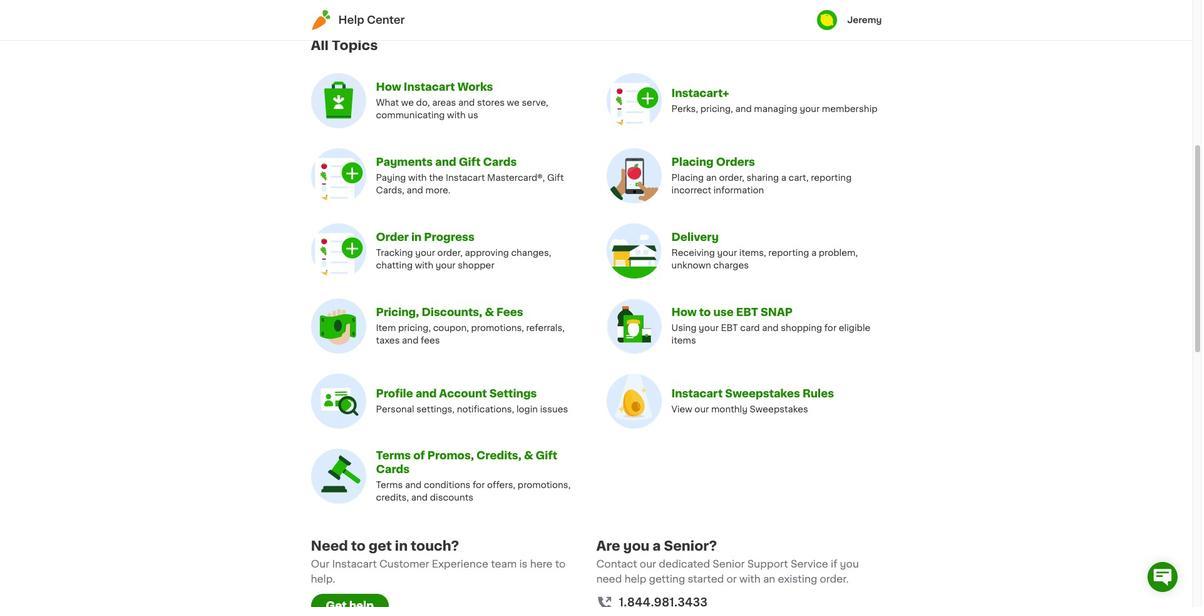 Task type: describe. For each thing, give the bounding box(es) containing it.
are you a senior? contact our dedicated senior support service if you need help getting started or with an existing order.
[[597, 540, 860, 585]]

how instacart works what we do, areas and stores we serve, communicating with us
[[376, 82, 549, 120]]

and inside how instacart works what we do, areas and stores we serve, communicating with us
[[459, 99, 475, 107]]

order, inside placing orders placing an order, sharing a cart, reporting incorrect information
[[719, 174, 745, 182]]

pricing, inside pricing, discounts, & fees item pricing, coupon, promotions, referrals, taxes and fees
[[398, 324, 431, 333]]

fees
[[421, 337, 440, 345]]

instacart+ perks, pricing, and managing your membership
[[672, 89, 878, 114]]

pricing, inside instacart+ perks, pricing, and managing your membership
[[701, 105, 734, 114]]

profile
[[376, 389, 413, 399]]

personal
[[376, 406, 415, 414]]

do,
[[416, 99, 430, 107]]

1 vertical spatial ebt
[[721, 324, 739, 333]]

team
[[491, 560, 517, 570]]

2 vertical spatial to
[[556, 560, 566, 570]]

and left the 'more.'
[[407, 186, 423, 195]]

information
[[714, 186, 765, 195]]

jeremy
[[848, 16, 882, 24]]

mastercard®,
[[487, 174, 545, 182]]

the
[[429, 174, 444, 182]]

started
[[688, 575, 725, 585]]

our
[[311, 560, 330, 570]]

progress
[[424, 233, 475, 243]]

item
[[376, 324, 396, 333]]

discounts,
[[422, 308, 483, 318]]

senior
[[713, 560, 745, 570]]

jeremy link
[[818, 10, 882, 30]]

stores
[[477, 99, 505, 107]]

instacart inside instacart sweepstakes rules view our monthly sweepstakes
[[672, 389, 723, 399]]

senior?
[[664, 540, 718, 553]]

instacart sweepstakes rules view our monthly sweepstakes
[[672, 389, 835, 414]]

customer
[[380, 560, 430, 570]]

topics
[[332, 39, 378, 52]]

0 horizontal spatial you
[[624, 540, 650, 553]]

for inside how to use ebt snap using your ebt card and shopping for eligible items
[[825, 324, 837, 333]]

with inside the are you a senior? contact our dedicated senior support service if you need help getting started or with an existing order.
[[740, 575, 761, 585]]

notifications,
[[457, 406, 515, 414]]

items
[[672, 337, 697, 345]]

all topics
[[311, 39, 378, 52]]

incorrect
[[672, 186, 712, 195]]

settings,
[[417, 406, 455, 414]]

instacart inside the need to get in touch? our instacart customer experience team is here to help.
[[332, 560, 377, 570]]

center
[[367, 15, 405, 25]]

taxes
[[376, 337, 400, 345]]

user avatar image
[[818, 10, 838, 30]]

credits,
[[477, 451, 522, 461]]

payments and gift cards paying with the instacart mastercard®, gift cards, and more.
[[376, 157, 564, 195]]

need
[[311, 540, 348, 553]]

all
[[311, 39, 329, 52]]

a inside 'delivery receiving your items, reporting a problem, unknown charges'
[[812, 249, 817, 258]]

2 terms from the top
[[376, 481, 403, 490]]

or
[[727, 575, 737, 585]]

your inside instacart+ perks, pricing, and managing your membership
[[800, 105, 820, 114]]

profile and account settings link
[[376, 389, 537, 399]]

and inside how to use ebt snap using your ebt card and shopping for eligible items
[[763, 324, 779, 333]]

how for how instacart works
[[376, 82, 402, 92]]

gift inside the terms of promos, credits, & gift cards terms and conditions for offers, promotions, credits, and discounts
[[536, 451, 558, 461]]

use
[[714, 308, 734, 318]]

touch?
[[411, 540, 459, 553]]

placing orders placing an order, sharing a cart, reporting incorrect information
[[672, 157, 852, 195]]

in inside order in progress tracking your order, approving changes, chatting with your shopper
[[412, 233, 422, 243]]

perks,
[[672, 105, 699, 114]]

placing orders link
[[672, 157, 756, 167]]

payments
[[376, 157, 433, 167]]

1 vertical spatial you
[[841, 560, 860, 570]]

experience
[[432, 560, 489, 570]]

for inside the terms of promos, credits, & gift cards terms and conditions for offers, promotions, credits, and discounts
[[473, 481, 485, 490]]

and up credits,
[[405, 481, 422, 490]]

settings
[[490, 389, 537, 399]]

your inside how to use ebt snap using your ebt card and shopping for eligible items
[[699, 324, 719, 333]]

2 we from the left
[[507, 99, 520, 107]]

items,
[[740, 249, 767, 258]]

snap
[[761, 308, 793, 318]]

help
[[625, 575, 647, 585]]

terms of promos, credits, & gift cards terms and conditions for offers, promotions, credits, and discounts
[[376, 451, 571, 503]]

cards inside 'payments and gift cards paying with the instacart mastercard®, gift cards, and more.'
[[483, 157, 517, 167]]

payments and gift cards link
[[376, 157, 517, 167]]

instacart image
[[311, 10, 331, 30]]

dedicated
[[659, 560, 711, 570]]

card
[[741, 324, 760, 333]]

a inside placing orders placing an order, sharing a cart, reporting incorrect information
[[782, 174, 787, 182]]

unknown
[[672, 261, 712, 270]]

eligible
[[839, 324, 871, 333]]

pricing, discounts, & fees link
[[376, 308, 524, 318]]

delivery
[[672, 233, 719, 243]]

pricing, discounts, & fees item pricing, coupon, promotions, referrals, taxes and fees
[[376, 308, 565, 345]]

and up the
[[435, 157, 457, 167]]

coupon,
[[433, 324, 469, 333]]

changes,
[[511, 249, 552, 258]]

monthly
[[712, 406, 748, 414]]

how to use ebt snap using your ebt card and shopping for eligible items
[[672, 308, 871, 345]]

delivery receiving your items, reporting a problem, unknown charges
[[672, 233, 858, 270]]

shopping
[[781, 324, 823, 333]]

referrals,
[[527, 324, 565, 333]]

and inside pricing, discounts, & fees item pricing, coupon, promotions, referrals, taxes and fees
[[402, 337, 419, 345]]

promotions, inside pricing, discounts, & fees item pricing, coupon, promotions, referrals, taxes and fees
[[471, 324, 524, 333]]

an inside placing orders placing an order, sharing a cart, reporting incorrect information
[[707, 174, 717, 182]]

login
[[517, 406, 538, 414]]

fees
[[497, 308, 524, 318]]

works
[[458, 82, 493, 92]]

and right credits,
[[411, 494, 428, 503]]

membership
[[822, 105, 878, 114]]

cards,
[[376, 186, 405, 195]]



Task type: vqa. For each thing, say whether or not it's contained in the screenshot.


Task type: locate. For each thing, give the bounding box(es) containing it.
existing
[[778, 575, 818, 585]]

to
[[700, 308, 711, 318], [351, 540, 366, 553], [556, 560, 566, 570]]

and left fees
[[402, 337, 419, 345]]

1 vertical spatial &
[[524, 451, 534, 461]]

serve,
[[522, 99, 549, 107]]

1 vertical spatial how
[[672, 308, 697, 318]]

0 vertical spatial a
[[782, 174, 787, 182]]

0 vertical spatial promotions,
[[471, 324, 524, 333]]

service
[[791, 560, 829, 570]]

instacart inside how instacart works what we do, areas and stores we serve, communicating with us
[[404, 82, 455, 92]]

instacart down the payments and gift cards link
[[446, 174, 485, 182]]

1 vertical spatial a
[[812, 249, 817, 258]]

instacart sweepstakes rules link
[[672, 389, 835, 399]]

0 horizontal spatial we
[[401, 99, 414, 107]]

need to get in touch? our instacart customer experience team is here to help.
[[311, 540, 566, 585]]

issues
[[541, 406, 569, 414]]

our up 'help'
[[640, 560, 657, 570]]

promotions, down fees
[[471, 324, 524, 333]]

0 horizontal spatial for
[[473, 481, 485, 490]]

1 vertical spatial terms
[[376, 481, 403, 490]]

1 horizontal spatial an
[[764, 575, 776, 585]]

our inside the are you a senior? contact our dedicated senior support service if you need help getting started or with an existing order.
[[640, 560, 657, 570]]

1 horizontal spatial &
[[524, 451, 534, 461]]

your down progress
[[436, 261, 456, 270]]

1 vertical spatial to
[[351, 540, 366, 553]]

0 horizontal spatial to
[[351, 540, 366, 553]]

in up customer
[[395, 540, 408, 553]]

help center link
[[311, 10, 405, 30]]

rules
[[803, 389, 835, 399]]

cards
[[483, 157, 517, 167], [376, 465, 410, 475]]

need
[[597, 575, 622, 585]]

cards inside the terms of promos, credits, & gift cards terms and conditions for offers, promotions, credits, and discounts
[[376, 465, 410, 475]]

and inside instacart+ perks, pricing, and managing your membership
[[736, 105, 752, 114]]

1 horizontal spatial pricing,
[[701, 105, 734, 114]]

0 vertical spatial order,
[[719, 174, 745, 182]]

how instacart works link
[[376, 82, 493, 92]]

support
[[748, 560, 789, 570]]

and down the snap
[[763, 324, 779, 333]]

how up what at left top
[[376, 82, 402, 92]]

how inside how instacart works what we do, areas and stores we serve, communicating with us
[[376, 82, 402, 92]]

1 vertical spatial our
[[640, 560, 657, 570]]

pricing,
[[376, 308, 419, 318]]

how inside how to use ebt snap using your ebt card and shopping for eligible items
[[672, 308, 697, 318]]

0 vertical spatial how
[[376, 82, 402, 92]]

sweepstakes down instacart sweepstakes rules link
[[750, 406, 809, 414]]

order in progress tracking your order, approving changes, chatting with your shopper
[[376, 233, 552, 270]]

reporting
[[812, 174, 852, 182], [769, 249, 810, 258]]

a
[[782, 174, 787, 182], [812, 249, 817, 258], [653, 540, 661, 553]]

1 horizontal spatial cards
[[483, 157, 517, 167]]

how
[[376, 82, 402, 92], [672, 308, 697, 318]]

1 vertical spatial gift
[[548, 174, 564, 182]]

how to use ebt snap link
[[672, 308, 793, 318]]

0 vertical spatial cards
[[483, 157, 517, 167]]

order
[[376, 233, 409, 243]]

1 horizontal spatial order,
[[719, 174, 745, 182]]

0 horizontal spatial how
[[376, 82, 402, 92]]

to right here
[[556, 560, 566, 570]]

1 horizontal spatial you
[[841, 560, 860, 570]]

managing
[[755, 105, 798, 114]]

contact
[[597, 560, 638, 570]]

1 vertical spatial reporting
[[769, 249, 810, 258]]

0 vertical spatial placing
[[672, 157, 714, 167]]

1 vertical spatial cards
[[376, 465, 410, 475]]

to for how
[[700, 308, 711, 318]]

1 vertical spatial an
[[764, 575, 776, 585]]

0 horizontal spatial our
[[640, 560, 657, 570]]

& right credits,
[[524, 451, 534, 461]]

ebt down how to use ebt snap link
[[721, 324, 739, 333]]

we left serve, at the left top of the page
[[507, 99, 520, 107]]

to for need
[[351, 540, 366, 553]]

1 horizontal spatial our
[[695, 406, 709, 414]]

an
[[707, 174, 717, 182], [764, 575, 776, 585]]

shopper
[[458, 261, 495, 270]]

and up settings,
[[416, 389, 437, 399]]

cards up credits,
[[376, 465, 410, 475]]

0 horizontal spatial cards
[[376, 465, 410, 475]]

promos,
[[428, 451, 474, 461]]

1 horizontal spatial for
[[825, 324, 837, 333]]

2 horizontal spatial to
[[700, 308, 711, 318]]

1 terms from the top
[[376, 451, 411, 461]]

2 placing from the top
[[672, 174, 704, 182]]

get
[[369, 540, 392, 553]]

your down use on the bottom right of the page
[[699, 324, 719, 333]]

0 vertical spatial for
[[825, 324, 837, 333]]

your up charges
[[718, 249, 738, 258]]

0 vertical spatial to
[[700, 308, 711, 318]]

2 vertical spatial a
[[653, 540, 661, 553]]

promotions, inside the terms of promos, credits, & gift cards terms and conditions for offers, promotions, credits, and discounts
[[518, 481, 571, 490]]

0 vertical spatial gift
[[459, 157, 481, 167]]

reporting right items,
[[769, 249, 810, 258]]

with inside 'payments and gift cards paying with the instacart mastercard®, gift cards, and more.'
[[408, 174, 427, 182]]

1 horizontal spatial we
[[507, 99, 520, 107]]

a inside the are you a senior? contact our dedicated senior support service if you need help getting started or with an existing order.
[[653, 540, 661, 553]]

sharing
[[747, 174, 779, 182]]

reporting inside placing orders placing an order, sharing a cart, reporting incorrect information
[[812, 174, 852, 182]]

what
[[376, 99, 399, 107]]

1 horizontal spatial in
[[412, 233, 422, 243]]

gift right mastercard®,
[[548, 174, 564, 182]]

an down support
[[764, 575, 776, 585]]

instacart
[[404, 82, 455, 92], [446, 174, 485, 182], [672, 389, 723, 399], [332, 560, 377, 570]]

order,
[[719, 174, 745, 182], [438, 249, 463, 258]]

offers,
[[487, 481, 516, 490]]

cart,
[[789, 174, 809, 182]]

an down placing orders link
[[707, 174, 717, 182]]

cards up mastercard®,
[[483, 157, 517, 167]]

with right or
[[740, 575, 761, 585]]

how for how to use ebt snap
[[672, 308, 697, 318]]

our inside instacart sweepstakes rules view our monthly sweepstakes
[[695, 406, 709, 414]]

0 vertical spatial &
[[485, 308, 494, 318]]

with inside how instacart works what we do, areas and stores we serve, communicating with us
[[447, 111, 466, 120]]

order, down progress
[[438, 249, 463, 258]]

1 vertical spatial for
[[473, 481, 485, 490]]

for left eligible at the right of page
[[825, 324, 837, 333]]

here
[[530, 560, 553, 570]]

1 vertical spatial order,
[[438, 249, 463, 258]]

you right if
[[841, 560, 860, 570]]

your
[[800, 105, 820, 114], [416, 249, 435, 258], [718, 249, 738, 258], [436, 261, 456, 270], [699, 324, 719, 333]]

you up contact
[[624, 540, 650, 553]]

0 horizontal spatial &
[[485, 308, 494, 318]]

your inside 'delivery receiving your items, reporting a problem, unknown charges'
[[718, 249, 738, 258]]

0 horizontal spatial reporting
[[769, 249, 810, 258]]

pricing, up fees
[[398, 324, 431, 333]]

0 vertical spatial terms
[[376, 451, 411, 461]]

instacart up view
[[672, 389, 723, 399]]

to inside how to use ebt snap using your ebt card and shopping for eligible items
[[700, 308, 711, 318]]

in right "order"
[[412, 233, 422, 243]]

1 horizontal spatial a
[[782, 174, 787, 182]]

1 horizontal spatial to
[[556, 560, 566, 570]]

order, inside order in progress tracking your order, approving changes, chatting with your shopper
[[438, 249, 463, 258]]

and left managing
[[736, 105, 752, 114]]

charges
[[714, 261, 749, 270]]

our
[[695, 406, 709, 414], [640, 560, 657, 570]]

is
[[520, 560, 528, 570]]

1 vertical spatial promotions,
[[518, 481, 571, 490]]

and inside profile and account settings personal settings, notifications, login issues
[[416, 389, 437, 399]]

0 vertical spatial ebt
[[737, 308, 759, 318]]

terms
[[376, 451, 411, 461], [376, 481, 403, 490]]

0 vertical spatial in
[[412, 233, 422, 243]]

1 vertical spatial in
[[395, 540, 408, 553]]

a left cart,
[[782, 174, 787, 182]]

to left get
[[351, 540, 366, 553]]

0 vertical spatial you
[[624, 540, 650, 553]]

gift down issues
[[536, 451, 558, 461]]

reporting right cart,
[[812, 174, 852, 182]]

receiving
[[672, 249, 715, 258]]

0 vertical spatial an
[[707, 174, 717, 182]]

we
[[401, 99, 414, 107], [507, 99, 520, 107]]

1 we from the left
[[401, 99, 414, 107]]

& inside the terms of promos, credits, & gift cards terms and conditions for offers, promotions, credits, and discounts
[[524, 451, 534, 461]]

0 horizontal spatial a
[[653, 540, 661, 553]]

1 placing from the top
[[672, 157, 714, 167]]

promotions, right offers,
[[518, 481, 571, 490]]

2 horizontal spatial a
[[812, 249, 817, 258]]

we up communicating
[[401, 99, 414, 107]]

using
[[672, 324, 697, 333]]

reporting inside 'delivery receiving your items, reporting a problem, unknown charges'
[[769, 249, 810, 258]]

0 horizontal spatial in
[[395, 540, 408, 553]]

instacart+ link
[[672, 89, 730, 99]]

areas
[[432, 99, 456, 107]]

instacart up do,
[[404, 82, 455, 92]]

discounts
[[430, 494, 474, 503]]

view
[[672, 406, 693, 414]]

order, up information
[[719, 174, 745, 182]]

pricing,
[[701, 105, 734, 114], [398, 324, 431, 333]]

0 horizontal spatial an
[[707, 174, 717, 182]]

ebt up card
[[737, 308, 759, 318]]

if
[[831, 560, 838, 570]]

gift down us
[[459, 157, 481, 167]]

your right managing
[[800, 105, 820, 114]]

us
[[468, 111, 479, 120]]

1 vertical spatial pricing,
[[398, 324, 431, 333]]

2 vertical spatial gift
[[536, 451, 558, 461]]

0 horizontal spatial pricing,
[[398, 324, 431, 333]]

pricing, down instacart+
[[701, 105, 734, 114]]

terms left of
[[376, 451, 411, 461]]

instacart inside 'payments and gift cards paying with the instacart mastercard®, gift cards, and more.'
[[446, 174, 485, 182]]

you
[[624, 540, 650, 553], [841, 560, 860, 570]]

your down order in progress link at the left of page
[[416, 249, 435, 258]]

help.
[[311, 575, 336, 585]]

for left offers,
[[473, 481, 485, 490]]

& inside pricing, discounts, & fees item pricing, coupon, promotions, referrals, taxes and fees
[[485, 308, 494, 318]]

order in progress link
[[376, 233, 475, 243]]

instacart down need
[[332, 560, 377, 570]]

with down order in progress link at the left of page
[[415, 261, 434, 270]]

0 vertical spatial pricing,
[[701, 105, 734, 114]]

our right view
[[695, 406, 709, 414]]

more.
[[426, 186, 451, 195]]

0 vertical spatial our
[[695, 406, 709, 414]]

0 horizontal spatial order,
[[438, 249, 463, 258]]

tracking
[[376, 249, 413, 258]]

placing
[[672, 157, 714, 167], [672, 174, 704, 182]]

how up 'using'
[[672, 308, 697, 318]]

to left use on the bottom right of the page
[[700, 308, 711, 318]]

in inside the need to get in touch? our instacart customer experience team is here to help.
[[395, 540, 408, 553]]

1 horizontal spatial reporting
[[812, 174, 852, 182]]

are
[[597, 540, 621, 553]]

conditions
[[424, 481, 471, 490]]

communicating
[[376, 111, 445, 120]]

with left the
[[408, 174, 427, 182]]

a up dedicated
[[653, 540, 661, 553]]

order.
[[820, 575, 849, 585]]

an inside the are you a senior? contact our dedicated senior support service if you need help getting started or with an existing order.
[[764, 575, 776, 585]]

in
[[412, 233, 422, 243], [395, 540, 408, 553]]

&
[[485, 308, 494, 318], [524, 451, 534, 461]]

1 horizontal spatial how
[[672, 308, 697, 318]]

with left us
[[447, 111, 466, 120]]

credits,
[[376, 494, 409, 503]]

with inside order in progress tracking your order, approving changes, chatting with your shopper
[[415, 261, 434, 270]]

1 vertical spatial placing
[[672, 174, 704, 182]]

sweepstakes up monthly
[[726, 389, 801, 399]]

and up us
[[459, 99, 475, 107]]

a left problem,
[[812, 249, 817, 258]]

terms up credits,
[[376, 481, 403, 490]]

0 vertical spatial reporting
[[812, 174, 852, 182]]

1 vertical spatial sweepstakes
[[750, 406, 809, 414]]

instacart+
[[672, 89, 730, 99]]

0 vertical spatial sweepstakes
[[726, 389, 801, 399]]

& left fees
[[485, 308, 494, 318]]

orders
[[717, 157, 756, 167]]

getting
[[649, 575, 686, 585]]



